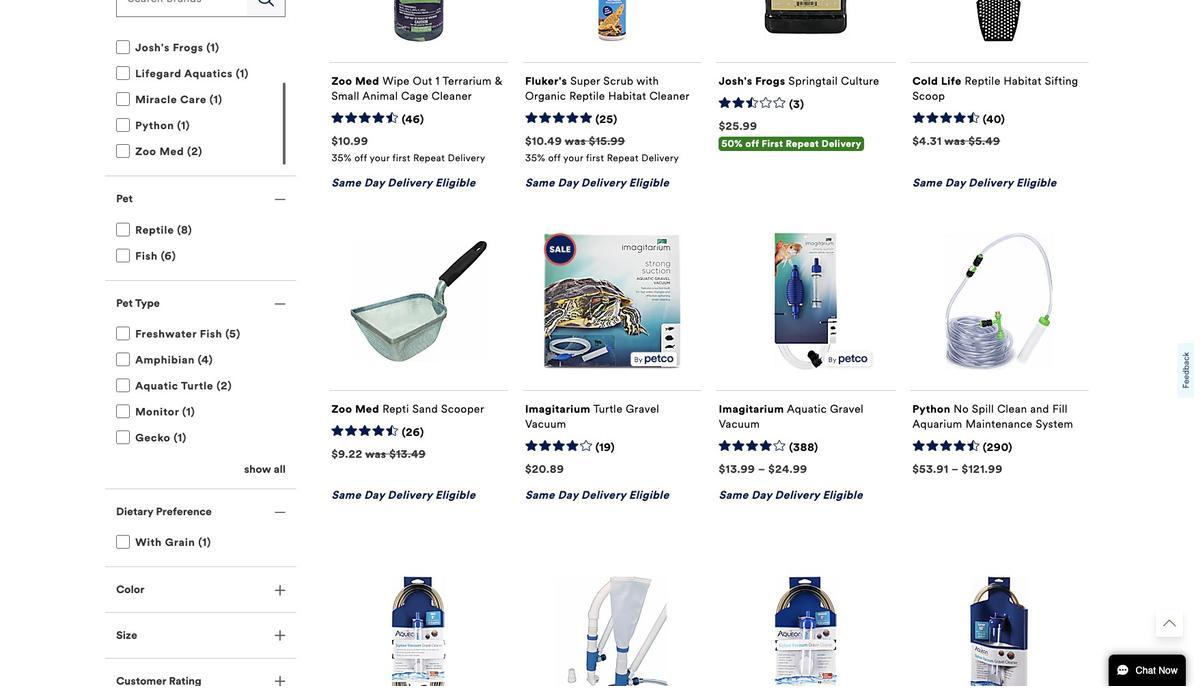Task type: describe. For each thing, give the bounding box(es) containing it.
(388)
[[790, 441, 819, 454]]

pet button
[[105, 177, 297, 221]]

cleaner inside wipe out 1 terrarium & small animal cage cleaner
[[432, 89, 472, 102]]

$10.49 was $15.99 35% off your first repeat delivery
[[525, 134, 680, 164]]

$13.99 – $24.99
[[719, 463, 808, 476]]

first
[[762, 138, 784, 149]]

first inside $10.99 35% off your first repeat delivery
[[393, 152, 411, 164]]

delivery inside $10.99 35% off your first repeat delivery
[[448, 152, 486, 164]]

culture
[[842, 74, 880, 87]]

scroll to top image
[[1164, 617, 1177, 630]]

grain
[[165, 536, 195, 549]]

python (1)
[[135, 119, 190, 132]]

(3)
[[790, 98, 805, 111]]

$10.99
[[332, 134, 369, 147]]

(2) for med
[[187, 145, 203, 158]]

josh's frogs springtail culture
[[719, 74, 880, 87]]

freshwater
[[135, 328, 197, 341]]

all
[[274, 463, 286, 476]]

eligible for reptile habitat sifting scoop
[[1017, 176, 1057, 189]]

with
[[135, 536, 162, 549]]

eligible for repti sand scooper
[[436, 489, 476, 502]]

same for repti sand scooper
[[332, 489, 361, 502]]

monitor (1)
[[135, 406, 195, 419]]

spill
[[973, 403, 995, 416]]

habitat inside reptile habitat sifting scoop
[[1004, 74, 1042, 87]]

(25)
[[596, 113, 618, 126]]

organic
[[525, 89, 567, 102]]

clean
[[998, 403, 1028, 416]]

$5.49
[[969, 134, 1001, 147]]

50%
[[722, 138, 743, 149]]

fish (6)
[[135, 249, 176, 262]]

$25.99 50% off first repeat delivery
[[719, 119, 862, 149]]

(1) right care
[[210, 93, 223, 106]]

$20.89
[[525, 463, 564, 476]]

vacuum for aquatic gravel vacuum
[[719, 418, 761, 431]]

off for $25.99
[[746, 138, 760, 149]]

$53.91 – $121.99
[[913, 463, 1003, 476]]

aquatic gravel vacuum
[[719, 403, 864, 431]]

delivery inside "$10.49 was $15.99 35% off your first repeat delivery"
[[642, 152, 680, 164]]

vacuum for turtle gravel vacuum
[[525, 418, 567, 431]]

reptile inside super scrub with organic reptile habitat cleaner
[[570, 89, 606, 102]]

and
[[1031, 403, 1050, 416]]

wipe out 1 terrarium & small animal cage cleaner
[[332, 74, 503, 102]]

26 reviews element
[[402, 426, 424, 440]]

19 reviews element
[[596, 441, 615, 455]]

cleaner inside super scrub with organic reptile habitat cleaner
[[650, 89, 690, 102]]

pet type
[[116, 297, 160, 310]]

terrarium
[[443, 74, 492, 87]]

Search Brands text field
[[117, 0, 247, 17]]

was for $9.22
[[366, 448, 387, 461]]

josh's for josh's frogs springtail culture
[[719, 74, 753, 87]]

aquatics
[[184, 67, 233, 80]]

care
[[180, 93, 207, 106]]

3 plus icon 2 button from the top
[[105, 659, 297, 686]]

your inside "$10.49 was $15.99 35% off your first repeat delivery"
[[564, 152, 584, 164]]

miracle
[[135, 93, 177, 106]]

1
[[436, 74, 440, 87]]

turtle inside turtle gravel vacuum
[[594, 403, 623, 416]]

$9.22 was $13.49
[[332, 448, 426, 461]]

1 vertical spatial fish
[[200, 328, 222, 341]]

gecko (1)
[[135, 432, 187, 445]]

freshwater fish (5)
[[135, 328, 241, 341]]

3 reviews element
[[790, 98, 805, 112]]

2 vertical spatial zoo
[[332, 403, 352, 416]]

(1) right gecko
[[174, 432, 187, 445]]

35% inside $10.99 35% off your first repeat delivery
[[332, 152, 352, 164]]

46 reviews element
[[402, 113, 424, 127]]

&
[[495, 74, 503, 87]]

0 vertical spatial (2)
[[205, 15, 221, 28]]

zoo med
[[332, 74, 380, 87]]

from $53.91 up to $121.99 element
[[913, 463, 1003, 476]]

python for python (1)
[[135, 119, 174, 132]]

zoo for zoo med
[[332, 74, 352, 87]]

pet for pet
[[116, 192, 133, 205]]

same for reptile habitat sifting scoop
[[913, 176, 943, 189]]

system
[[1037, 418, 1074, 431]]

gecko
[[135, 432, 171, 445]]

25 reviews element
[[596, 113, 618, 127]]

animal
[[363, 89, 398, 102]]

med for zoo med repti sand scooper
[[355, 403, 380, 416]]

(4)
[[198, 354, 213, 367]]

aquatic turtle (2)
[[135, 380, 232, 393]]

imagitarium for turtle gravel vacuum
[[525, 403, 591, 416]]

miracle care (1)
[[135, 93, 223, 106]]

no
[[954, 403, 970, 416]]

life
[[942, 74, 962, 87]]

small
[[332, 89, 360, 102]]

show all
[[244, 463, 286, 476]]

$24.99
[[769, 463, 808, 476]]

cage
[[402, 89, 429, 102]]

type
[[135, 297, 160, 310]]

imagitarium (2)
[[135, 15, 221, 28]]

first inside "$10.49 was $15.99 35% off your first repeat delivery"
[[586, 152, 605, 164]]

cold life
[[913, 74, 962, 87]]

maintenance
[[966, 418, 1033, 431]]

show all button
[[244, 462, 286, 478]]

fluker's
[[525, 74, 568, 87]]

(46)
[[402, 113, 424, 126]]

was for $10.49
[[565, 134, 586, 147]]

scooper
[[441, 403, 485, 416]]

$10.49
[[525, 134, 562, 147]]

lifegard
[[135, 67, 182, 80]]

(1) down miracle care (1)
[[177, 119, 190, 132]]

$25.99
[[719, 119, 758, 132]]

med for zoo med (2)
[[160, 145, 184, 158]]

same for aquatic gravel vacuum
[[719, 489, 749, 502]]

(6)
[[161, 249, 176, 262]]

styled arrow button link
[[1157, 610, 1184, 637]]

amphibian (4)
[[135, 354, 213, 367]]

with
[[637, 74, 659, 87]]

gravel for aquatic gravel vacuum
[[831, 403, 864, 416]]

lifegard aquatics (1)
[[135, 67, 249, 80]]



Task type: locate. For each thing, give the bounding box(es) containing it.
2 35% from the left
[[525, 152, 546, 164]]

$13.99
[[719, 463, 756, 476]]

same day delivery eligible down 19 reviews element
[[525, 489, 670, 502]]

habitat left sifting
[[1004, 74, 1042, 87]]

day down $10.99 35% off your first repeat delivery
[[364, 176, 385, 189]]

plus icon 2 image for second 'plus icon 2' dropdown button
[[275, 631, 286, 641]]

day down $13.99 – $24.99
[[752, 489, 772, 502]]

1 horizontal spatial josh's
[[719, 74, 753, 87]]

0 horizontal spatial frogs
[[173, 41, 204, 54]]

vacuum
[[525, 418, 567, 431], [719, 418, 761, 431]]

2 horizontal spatial off
[[746, 138, 760, 149]]

scrub
[[604, 74, 634, 87]]

preference
[[156, 505, 212, 518]]

(290)
[[984, 441, 1013, 454]]

0 horizontal spatial reptile
[[135, 223, 174, 236]]

3 plus icon 2 image from the top
[[275, 676, 286, 686]]

$4.31
[[913, 134, 942, 147]]

1 horizontal spatial fish
[[200, 328, 222, 341]]

gravel inside aquatic gravel vacuum
[[831, 403, 864, 416]]

1 your from the left
[[370, 152, 390, 164]]

day for repti sand scooper
[[364, 489, 385, 502]]

scoop
[[913, 89, 946, 102]]

1 pet from the top
[[116, 192, 133, 205]]

search icon 3 image
[[258, 0, 274, 7]]

1 vertical spatial pet
[[116, 297, 133, 310]]

your inside $10.99 35% off your first repeat delivery
[[370, 152, 390, 164]]

delivery inside the $25.99 50% off first repeat delivery
[[822, 138, 862, 149]]

(2) up josh's frogs (1)
[[205, 15, 221, 28]]

frogs for (1)
[[173, 41, 204, 54]]

vacuum inside turtle gravel vacuum
[[525, 418, 567, 431]]

off right 50% at the right of page
[[746, 138, 760, 149]]

$9.22
[[332, 448, 363, 461]]

1 vertical spatial josh's
[[719, 74, 753, 87]]

frogs up lifegard aquatics (1)
[[173, 41, 204, 54]]

1 first from the left
[[393, 152, 411, 164]]

josh's for josh's frogs (1)
[[135, 41, 170, 54]]

1 plus icon 2 image from the top
[[275, 585, 286, 596]]

same down "$9.22" on the bottom left
[[332, 489, 361, 502]]

off
[[746, 138, 760, 149], [355, 152, 367, 164], [549, 152, 561, 164]]

was right "$9.22" on the bottom left
[[366, 448, 387, 461]]

josh's up $25.99
[[719, 74, 753, 87]]

first down $15.99
[[586, 152, 605, 164]]

0 horizontal spatial cleaner
[[432, 89, 472, 102]]

0 horizontal spatial turtle
[[181, 380, 214, 393]]

dietary
[[116, 505, 153, 518]]

2 vertical spatial plus icon 2 button
[[105, 659, 297, 686]]

was
[[565, 134, 586, 147], [945, 134, 966, 147], [366, 448, 387, 461]]

day down $9.22 was $13.49
[[364, 489, 385, 502]]

imagitarium up josh's frogs (1)
[[135, 15, 202, 28]]

monitor
[[135, 406, 179, 419]]

plus icon 2 image for third 'plus icon 2' dropdown button from the top
[[275, 676, 286, 686]]

1 horizontal spatial imagitarium
[[525, 403, 591, 416]]

– right $13.99
[[759, 463, 766, 476]]

vacuum inside aquatic gravel vacuum
[[719, 418, 761, 431]]

same day delivery eligible down $13.49
[[332, 489, 476, 502]]

(1) right aquatics
[[236, 67, 249, 80]]

0 vertical spatial turtle
[[181, 380, 214, 393]]

plus icon 2 button
[[105, 568, 297, 613], [105, 613, 297, 658], [105, 659, 297, 686]]

python down miracle
[[135, 119, 174, 132]]

day for aquatic gravel vacuum
[[752, 489, 772, 502]]

35% down the $10.49
[[525, 152, 546, 164]]

0 horizontal spatial repeat
[[414, 152, 445, 164]]

35% down $10.99
[[332, 152, 352, 164]]

first
[[393, 152, 411, 164], [586, 152, 605, 164]]

gravel inside turtle gravel vacuum
[[626, 403, 660, 416]]

0 horizontal spatial 35%
[[332, 152, 352, 164]]

0 vertical spatial pet
[[116, 192, 133, 205]]

1 – from the left
[[759, 463, 766, 476]]

repeat down the 46 reviews element
[[414, 152, 445, 164]]

amphibian
[[135, 354, 195, 367]]

0 horizontal spatial habitat
[[609, 89, 647, 102]]

imagitarium for aquatic gravel vacuum
[[719, 403, 785, 416]]

1 vertical spatial reptile
[[570, 89, 606, 102]]

0 vertical spatial plus icon 2 image
[[275, 585, 286, 596]]

day down "$10.49 was $15.99 35% off your first repeat delivery"
[[558, 176, 579, 189]]

(1) down aquatic turtle (2)
[[182, 406, 195, 419]]

zoo up small
[[332, 74, 352, 87]]

show
[[244, 463, 271, 476]]

(40)
[[984, 113, 1006, 126]]

(2) down (5)
[[217, 380, 232, 393]]

med up animal in the left of the page
[[355, 74, 380, 87]]

first down the 46 reviews element
[[393, 152, 411, 164]]

sand
[[413, 403, 438, 416]]

imagitarium up $13.99 – $24.99
[[719, 403, 785, 416]]

1 cleaner from the left
[[432, 89, 472, 102]]

0 horizontal spatial –
[[759, 463, 766, 476]]

was left $15.99
[[565, 134, 586, 147]]

pet type button
[[105, 281, 297, 326]]

off for $10.99
[[355, 152, 367, 164]]

aquatic inside aquatic gravel vacuum
[[787, 403, 828, 416]]

0 horizontal spatial was
[[366, 448, 387, 461]]

fish left (6) in the top left of the page
[[135, 249, 158, 262]]

0 vertical spatial habitat
[[1004, 74, 1042, 87]]

aquarium
[[913, 418, 963, 431]]

repeat inside $10.99 35% off your first repeat delivery
[[414, 152, 445, 164]]

day
[[364, 176, 385, 189], [558, 176, 579, 189], [946, 176, 966, 189], [364, 489, 385, 502], [558, 489, 579, 502], [752, 489, 772, 502]]

your
[[370, 152, 390, 164], [564, 152, 584, 164]]

wipe
[[383, 74, 410, 87]]

(19)
[[596, 441, 615, 454]]

with grain (1)
[[135, 536, 211, 549]]

35%
[[332, 152, 352, 164], [525, 152, 546, 164]]

0 horizontal spatial aquatic
[[135, 380, 178, 393]]

same day delivery eligible for reptile habitat sifting scoop
[[913, 176, 1057, 189]]

$121.99
[[962, 463, 1003, 476]]

1 vertical spatial plus icon 2 button
[[105, 613, 297, 658]]

cleaner down 1
[[432, 89, 472, 102]]

no spill clean and fill aquarium maintenance system
[[913, 403, 1074, 431]]

(1) up aquatics
[[207, 41, 219, 54]]

2 horizontal spatial repeat
[[786, 138, 820, 149]]

$15.99
[[589, 134, 626, 147]]

zoo down python (1)
[[135, 145, 157, 158]]

dietary preference
[[116, 505, 212, 518]]

0 horizontal spatial gravel
[[626, 403, 660, 416]]

habitat
[[1004, 74, 1042, 87], [609, 89, 647, 102]]

2 first from the left
[[586, 152, 605, 164]]

zoo up "$9.22" on the bottom left
[[332, 403, 352, 416]]

med for zoo med
[[355, 74, 380, 87]]

2 plus icon 2 button from the top
[[105, 613, 297, 658]]

– for $13.99
[[759, 463, 766, 476]]

turtle down (4)
[[181, 380, 214, 393]]

repeat
[[786, 138, 820, 149], [414, 152, 445, 164], [607, 152, 639, 164]]

0 vertical spatial plus icon 2 button
[[105, 568, 297, 613]]

(1) right grain
[[198, 536, 211, 549]]

1 horizontal spatial –
[[952, 463, 959, 476]]

day down '$4.31 was $5.49'
[[946, 176, 966, 189]]

1 horizontal spatial gravel
[[831, 403, 864, 416]]

2 horizontal spatial was
[[945, 134, 966, 147]]

2 pet from the top
[[116, 297, 133, 310]]

repeat right first
[[786, 138, 820, 149]]

0 horizontal spatial josh's
[[135, 41, 170, 54]]

0 horizontal spatial fish
[[135, 249, 158, 262]]

2 horizontal spatial reptile
[[965, 74, 1001, 87]]

1 horizontal spatial was
[[565, 134, 586, 147]]

1 horizontal spatial vacuum
[[719, 418, 761, 431]]

same day delivery eligible down $5.49
[[913, 176, 1057, 189]]

reptile inside reptile habitat sifting scoop
[[965, 74, 1001, 87]]

same day delivery eligible down $24.99
[[719, 489, 864, 502]]

was for $4.31
[[945, 134, 966, 147]]

aquatic up (388)
[[787, 403, 828, 416]]

1 horizontal spatial 35%
[[525, 152, 546, 164]]

aquatic
[[135, 380, 178, 393], [787, 403, 828, 416]]

1 35% from the left
[[332, 152, 352, 164]]

1 vertical spatial med
[[160, 145, 184, 158]]

0 vertical spatial aquatic
[[135, 380, 178, 393]]

2 vertical spatial med
[[355, 403, 380, 416]]

repeat down $15.99
[[607, 152, 639, 164]]

1 vertical spatial zoo
[[135, 145, 157, 158]]

same day delivery eligible
[[332, 176, 476, 189], [525, 176, 670, 189], [913, 176, 1057, 189], [332, 489, 476, 502], [525, 489, 670, 502], [719, 489, 864, 502]]

1 horizontal spatial your
[[564, 152, 584, 164]]

zoo
[[332, 74, 352, 87], [135, 145, 157, 158], [332, 403, 352, 416]]

1 horizontal spatial first
[[586, 152, 605, 164]]

2 cleaner from the left
[[650, 89, 690, 102]]

frogs left springtail at the right top of page
[[756, 74, 786, 87]]

super
[[571, 74, 601, 87]]

same down $4.31
[[913, 176, 943, 189]]

0 vertical spatial frogs
[[173, 41, 204, 54]]

2 vertical spatial plus icon 2 image
[[275, 676, 286, 686]]

reptile for (8)
[[135, 223, 174, 236]]

reptile (8)
[[135, 223, 192, 236]]

same day delivery eligible for repti sand scooper
[[332, 489, 476, 502]]

1 horizontal spatial aquatic
[[787, 403, 828, 416]]

(26)
[[402, 426, 424, 439]]

1 horizontal spatial frogs
[[756, 74, 786, 87]]

pet for pet type
[[116, 297, 133, 310]]

cleaner down with
[[650, 89, 690, 102]]

same day delivery eligible down "$10.49 was $15.99 35% off your first repeat delivery"
[[525, 176, 670, 189]]

day for reptile habitat sifting scoop
[[946, 176, 966, 189]]

1 vertical spatial habitat
[[609, 89, 647, 102]]

python for python
[[913, 403, 951, 416]]

2 horizontal spatial imagitarium
[[719, 403, 785, 416]]

(2)
[[205, 15, 221, 28], [187, 145, 203, 158], [217, 380, 232, 393]]

cold
[[913, 74, 939, 87]]

day down $20.89
[[558, 489, 579, 502]]

0 vertical spatial zoo
[[332, 74, 352, 87]]

0 vertical spatial fish
[[135, 249, 158, 262]]

0 horizontal spatial first
[[393, 152, 411, 164]]

was right $4.31
[[945, 134, 966, 147]]

same day delivery eligible for aquatic gravel vacuum
[[719, 489, 864, 502]]

plus icon 2 image
[[275, 585, 286, 596], [275, 631, 286, 641], [275, 676, 286, 686]]

$4.31 was $5.49
[[913, 134, 1001, 147]]

(8)
[[177, 223, 192, 236]]

1 vertical spatial aquatic
[[787, 403, 828, 416]]

$53.91
[[913, 463, 949, 476]]

off inside "$10.49 was $15.99 35% off your first repeat delivery"
[[549, 152, 561, 164]]

2 vertical spatial (2)
[[217, 380, 232, 393]]

eligible
[[436, 176, 476, 189], [629, 176, 670, 189], [1017, 176, 1057, 189], [436, 489, 476, 502], [629, 489, 670, 502], [823, 489, 864, 502]]

2 gravel from the left
[[831, 403, 864, 416]]

– for $53.91
[[952, 463, 959, 476]]

habitat inside super scrub with organic reptile habitat cleaner
[[609, 89, 647, 102]]

1 vertical spatial plus icon 2 image
[[275, 631, 286, 641]]

eligible for aquatic gravel vacuum
[[823, 489, 864, 502]]

1 horizontal spatial cleaner
[[650, 89, 690, 102]]

2 your from the left
[[564, 152, 584, 164]]

2 vertical spatial reptile
[[135, 223, 174, 236]]

frogs for springtail
[[756, 74, 786, 87]]

reptile right life
[[965, 74, 1001, 87]]

day for turtle gravel vacuum
[[558, 489, 579, 502]]

from $13.99 up to $24.99 element
[[719, 463, 808, 476]]

0 horizontal spatial off
[[355, 152, 367, 164]]

gravel for turtle gravel vacuum
[[626, 403, 660, 416]]

fish left (5)
[[200, 328, 222, 341]]

plus icon 2 image for 3rd 'plus icon 2' dropdown button from the bottom of the page
[[275, 585, 286, 596]]

repti
[[383, 403, 410, 416]]

1 gravel from the left
[[626, 403, 660, 416]]

dietary preference button
[[105, 489, 297, 534]]

1 horizontal spatial reptile
[[570, 89, 606, 102]]

1 horizontal spatial off
[[549, 152, 561, 164]]

reptile for habitat
[[965, 74, 1001, 87]]

turtle
[[181, 380, 214, 393], [594, 403, 623, 416]]

med
[[355, 74, 380, 87], [160, 145, 184, 158], [355, 403, 380, 416]]

josh's frogs (1)
[[135, 41, 219, 54]]

was inside "$10.49 was $15.99 35% off your first repeat delivery"
[[565, 134, 586, 147]]

same day delivery eligible for turtle gravel vacuum
[[525, 489, 670, 502]]

habitat down scrub
[[609, 89, 647, 102]]

python up the aquarium
[[913, 403, 951, 416]]

cleaner
[[432, 89, 472, 102], [650, 89, 690, 102]]

repeat inside the $25.99 50% off first repeat delivery
[[786, 138, 820, 149]]

1 plus icon 2 button from the top
[[105, 568, 297, 613]]

same down $20.89
[[525, 489, 555, 502]]

imagitarium
[[135, 15, 202, 28], [525, 403, 591, 416], [719, 403, 785, 416]]

reptile
[[965, 74, 1001, 87], [570, 89, 606, 102], [135, 223, 174, 236]]

0 horizontal spatial imagitarium
[[135, 15, 202, 28]]

frogs
[[173, 41, 204, 54], [756, 74, 786, 87]]

reptile habitat sifting scoop
[[913, 74, 1079, 102]]

0 horizontal spatial python
[[135, 119, 174, 132]]

eligible for turtle gravel vacuum
[[629, 489, 670, 502]]

0 vertical spatial med
[[355, 74, 380, 87]]

1 vertical spatial turtle
[[594, 403, 623, 416]]

off down the $10.49
[[549, 152, 561, 164]]

388 reviews element
[[790, 441, 819, 455]]

40 reviews element
[[984, 113, 1006, 127]]

1 horizontal spatial python
[[913, 403, 951, 416]]

2 – from the left
[[952, 463, 959, 476]]

0 vertical spatial python
[[135, 119, 174, 132]]

1 vertical spatial python
[[913, 403, 951, 416]]

gravel
[[626, 403, 660, 416], [831, 403, 864, 416]]

josh's up lifegard
[[135, 41, 170, 54]]

1 vertical spatial (2)
[[187, 145, 203, 158]]

aquatic for gravel
[[787, 403, 828, 416]]

1 horizontal spatial turtle
[[594, 403, 623, 416]]

zoo med (2)
[[135, 145, 203, 158]]

same down $13.99
[[719, 489, 749, 502]]

fish
[[135, 249, 158, 262], [200, 328, 222, 341]]

0 horizontal spatial vacuum
[[525, 418, 567, 431]]

imagitarium up $20.89
[[525, 403, 591, 416]]

same for turtle gravel vacuum
[[525, 489, 555, 502]]

(2) down python (1)
[[187, 145, 203, 158]]

reptile up fish (6)
[[135, 223, 174, 236]]

off inside $10.99 35% off your first repeat delivery
[[355, 152, 367, 164]]

– right $53.91
[[952, 463, 959, 476]]

$10.99 35% off your first repeat delivery
[[332, 134, 486, 164]]

aquatic up monitor
[[135, 380, 178, 393]]

(1)
[[207, 41, 219, 54], [236, 67, 249, 80], [210, 93, 223, 106], [177, 119, 190, 132], [182, 406, 195, 419], [174, 432, 187, 445], [198, 536, 211, 549]]

med left "repti"
[[355, 403, 380, 416]]

1 horizontal spatial repeat
[[607, 152, 639, 164]]

repeat inside "$10.49 was $15.99 35% off your first repeat delivery"
[[607, 152, 639, 164]]

2 vacuum from the left
[[719, 418, 761, 431]]

aquatic for turtle
[[135, 380, 178, 393]]

reptile down super
[[570, 89, 606, 102]]

0 vertical spatial reptile
[[965, 74, 1001, 87]]

(2) for turtle
[[217, 380, 232, 393]]

290 reviews element
[[984, 441, 1013, 455]]

sifting
[[1046, 74, 1079, 87]]

1 vacuum from the left
[[525, 418, 567, 431]]

turtle gravel vacuum
[[525, 403, 660, 431]]

–
[[759, 463, 766, 476], [952, 463, 959, 476]]

fill
[[1053, 403, 1069, 416]]

turtle up (19)
[[594, 403, 623, 416]]

35% inside "$10.49 was $15.99 35% off your first repeat delivery"
[[525, 152, 546, 164]]

josh's
[[135, 41, 170, 54], [719, 74, 753, 87]]

off down $10.99
[[355, 152, 367, 164]]

same down $10.99
[[332, 176, 361, 189]]

vacuum up $13.99
[[719, 418, 761, 431]]

2 plus icon 2 image from the top
[[275, 631, 286, 641]]

med down python (1)
[[160, 145, 184, 158]]

1 vertical spatial frogs
[[756, 74, 786, 87]]

0 vertical spatial josh's
[[135, 41, 170, 54]]

out
[[413, 74, 433, 87]]

zoo for zoo med (2)
[[135, 145, 157, 158]]

same day delivery eligible down $10.99 35% off your first repeat delivery
[[332, 176, 476, 189]]

off inside the $25.99 50% off first repeat delivery
[[746, 138, 760, 149]]

0 horizontal spatial your
[[370, 152, 390, 164]]

springtail
[[789, 74, 838, 87]]

same down the $10.49
[[525, 176, 555, 189]]

1 horizontal spatial habitat
[[1004, 74, 1042, 87]]

vacuum up $20.89
[[525, 418, 567, 431]]



Task type: vqa. For each thing, say whether or not it's contained in the screenshot.
Grooming for Dog Grooming
no



